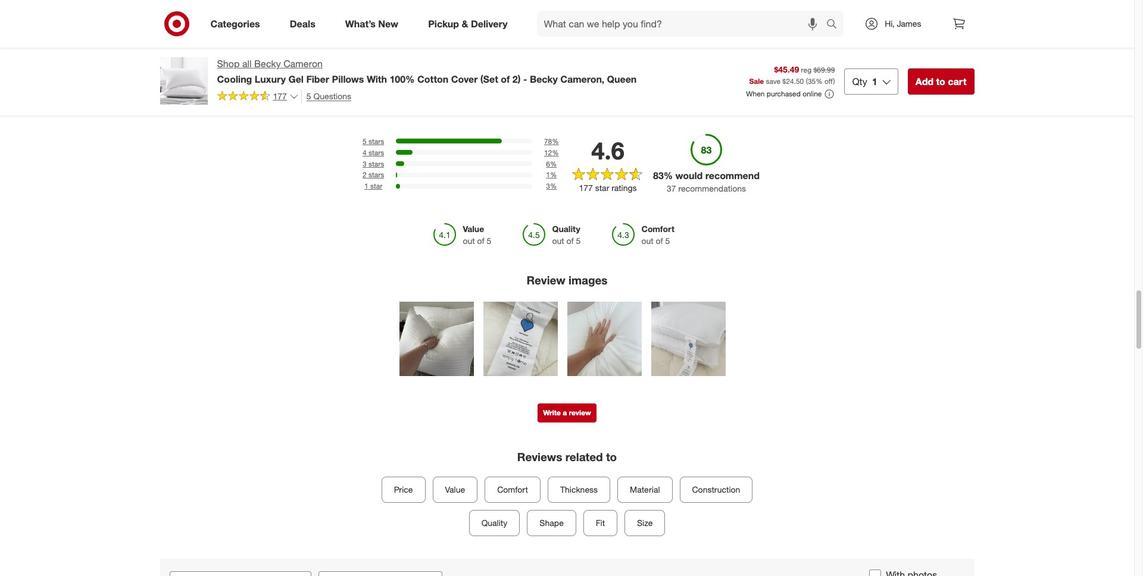 Task type: describe. For each thing, give the bounding box(es) containing it.
1 for star
[[365, 182, 369, 191]]

guest review image 4 of 4, zoom in image
[[651, 302, 726, 376]]

recommendations
[[679, 183, 746, 193]]

fiber
[[306, 73, 329, 85]]

0 horizontal spatial becky
[[254, 58, 281, 70]]

What can we help you find? suggestions appear below search field
[[537, 11, 830, 37]]

value
[[463, 224, 484, 234]]

quality button
[[469, 511, 520, 537]]

qty
[[853, 76, 868, 87]]

78
[[544, 137, 552, 146]]

hi, james
[[885, 18, 922, 29]]

james
[[897, 18, 922, 29]]

5 questions link
[[301, 90, 351, 103]]

what's new
[[345, 18, 399, 30]]

)
[[833, 77, 835, 86]]

% for 12
[[552, 148, 559, 157]]

recommend
[[706, 170, 760, 182]]

(set
[[481, 73, 498, 85]]

of inside shop all becky cameron cooling luxury gel fiber pillows with 100% cotton cover (set of 2) - becky cameron, queen
[[501, 73, 510, 85]]

star for 177
[[596, 183, 610, 193]]

fit button
[[584, 511, 618, 537]]

% for 3
[[550, 182, 557, 191]]

when
[[747, 90, 765, 99]]

reviews
[[518, 450, 563, 464]]

2 horizontal spatial 1
[[873, 76, 878, 87]]

83
[[653, 170, 664, 182]]

gel
[[289, 73, 304, 85]]

categories link
[[200, 11, 275, 37]]

% for 78
[[552, 137, 559, 146]]

-
[[524, 73, 527, 85]]

cotton
[[418, 73, 449, 85]]

(
[[806, 77, 808, 86]]

add to cart
[[916, 76, 967, 87]]

6
[[546, 159, 550, 168]]

1 vertical spatial becky
[[530, 73, 558, 85]]

related
[[566, 450, 603, 464]]

177 star ratings
[[579, 183, 637, 193]]

5 for quality out of 5
[[576, 236, 581, 246]]

1 vertical spatial to
[[606, 450, 617, 464]]

2 sponsored link from the left
[[532, 0, 629, 12]]

6 %
[[546, 159, 557, 168]]

price
[[394, 485, 413, 495]]

1 star
[[365, 182, 383, 191]]

3 sponsored link from the left
[[653, 0, 751, 12]]

save
[[766, 77, 781, 86]]

material
[[630, 485, 660, 495]]

review images
[[527, 273, 608, 287]]

deals
[[290, 18, 316, 30]]

search button
[[822, 11, 850, 39]]

shop all becky cameron cooling luxury gel fiber pillows with 100% cotton cover (set of 2) - becky cameron, queen
[[217, 58, 637, 85]]

qty 1
[[853, 76, 878, 87]]

size
[[637, 518, 653, 529]]

100%
[[390, 73, 415, 85]]

$
[[783, 77, 786, 86]]

of for value out of 5
[[478, 236, 485, 246]]

delivery
[[471, 18, 508, 30]]

images
[[569, 273, 608, 287]]

177 link
[[217, 90, 299, 104]]

out for comfort out of 5
[[642, 236, 654, 246]]

reg
[[802, 66, 812, 75]]

quality
[[553, 224, 581, 234]]

write a review button
[[538, 404, 597, 423]]

ratings
[[612, 183, 637, 193]]

construction
[[692, 485, 741, 495]]

cameron,
[[561, 73, 605, 85]]

write
[[543, 408, 561, 417]]

categories
[[211, 18, 260, 30]]

material button
[[618, 477, 673, 504]]

2 stars
[[363, 171, 384, 180]]

fit
[[596, 518, 605, 529]]

1 %
[[546, 171, 557, 180]]

cooling
[[217, 73, 252, 85]]

review
[[569, 408, 591, 417]]

35
[[808, 77, 816, 86]]

3 for 3 %
[[546, 182, 550, 191]]

star for 1
[[371, 182, 383, 191]]

$69.99
[[814, 66, 835, 75]]

stars for 3 stars
[[369, 159, 384, 168]]

1 for %
[[546, 171, 550, 180]]

cover
[[451, 73, 478, 85]]

&
[[462, 18, 468, 30]]

off
[[825, 77, 833, 86]]

$45.49 reg $69.99 sale save $ 24.50 ( 35 % off )
[[750, 65, 835, 86]]

a
[[563, 408, 567, 417]]

37
[[667, 183, 676, 193]]

shop
[[217, 58, 240, 70]]

value out of 5
[[463, 224, 492, 246]]



Task type: locate. For each thing, give the bounding box(es) containing it.
reviews related to
[[518, 450, 617, 464]]

2 horizontal spatial sponsored link
[[653, 0, 751, 12]]

review
[[527, 273, 566, 287]]

purchased
[[767, 90, 801, 99]]

3 down 1 %
[[546, 182, 550, 191]]

comfort
[[497, 485, 528, 495]]

image of cooling luxury gel fiber pillows with 100% cotton cover (set of 2) - becky cameron, queen image
[[160, 57, 208, 105]]

1 horizontal spatial sponsored link
[[532, 0, 629, 12]]

4 stars from the top
[[369, 171, 384, 180]]

what's new link
[[335, 11, 414, 37]]

3 sponsored from the left
[[653, 3, 688, 12]]

star down 2 stars
[[371, 182, 383, 191]]

of for comfort out of 5
[[656, 236, 663, 246]]

out inside "quality out of 5"
[[553, 236, 565, 246]]

% inside 83 % would recommend 37 recommendations
[[664, 170, 673, 182]]

5 inside value out of 5
[[487, 236, 492, 246]]

becky up luxury
[[254, 58, 281, 70]]

3 stars
[[363, 159, 384, 168]]

2 sponsored from the left
[[532, 3, 567, 12]]

cameron
[[284, 58, 323, 70]]

1
[[873, 76, 878, 87], [546, 171, 550, 180], [365, 182, 369, 191]]

questions
[[314, 91, 351, 101]]

to right related
[[606, 450, 617, 464]]

hi,
[[885, 18, 895, 29]]

stars down "4 stars"
[[369, 159, 384, 168]]

78 %
[[544, 137, 559, 146]]

out down quality
[[553, 236, 565, 246]]

83 % would recommend 37 recommendations
[[653, 170, 760, 193]]

1 vertical spatial 3
[[546, 182, 550, 191]]

star
[[371, 182, 383, 191], [596, 183, 610, 193]]

2 horizontal spatial sponsored
[[653, 3, 688, 12]]

queen
[[607, 73, 637, 85]]

4
[[363, 148, 367, 157]]

sponsored link
[[167, 0, 265, 12], [532, 0, 629, 12], [653, 0, 751, 12]]

of down quality
[[567, 236, 574, 246]]

with
[[367, 73, 387, 85]]

online
[[803, 90, 822, 99]]

of inside value out of 5
[[478, 236, 485, 246]]

of down comfort
[[656, 236, 663, 246]]

guest review image 3 of 4, zoom in image
[[567, 302, 642, 376]]

0 horizontal spatial 1
[[365, 182, 369, 191]]

0 horizontal spatial 3
[[363, 159, 367, 168]]

stars down 3 stars
[[369, 171, 384, 180]]

1 horizontal spatial 3
[[546, 182, 550, 191]]

to right add
[[937, 76, 946, 87]]

1 stars from the top
[[369, 137, 384, 146]]

% up 1 %
[[550, 159, 557, 168]]

0 horizontal spatial 177
[[273, 91, 287, 101]]

sponsored for 2nd sponsored link from right
[[532, 3, 567, 12]]

0 horizontal spatial sponsored link
[[167, 0, 265, 12]]

177 right 3 %
[[579, 183, 593, 193]]

$45.49
[[775, 65, 800, 75]]

all
[[242, 58, 252, 70]]

0 vertical spatial 177
[[273, 91, 287, 101]]

out inside value out of 5
[[463, 236, 475, 246]]

24.50
[[786, 77, 804, 86]]

177 down luxury
[[273, 91, 287, 101]]

5 inside "quality out of 5"
[[576, 236, 581, 246]]

out down comfort
[[642, 236, 654, 246]]

With photos checkbox
[[870, 570, 882, 577]]

of inside comfort out of 5
[[656, 236, 663, 246]]

0 vertical spatial becky
[[254, 58, 281, 70]]

construction button
[[680, 477, 753, 504]]

new
[[378, 18, 399, 30]]

0 horizontal spatial star
[[371, 182, 383, 191]]

2)
[[513, 73, 521, 85]]

2 out from the left
[[553, 236, 565, 246]]

5 inside comfort out of 5
[[666, 236, 670, 246]]

thickness button
[[548, 477, 611, 504]]

pillows
[[332, 73, 364, 85]]

4.6
[[592, 136, 625, 165]]

write a review
[[543, 408, 591, 417]]

1 horizontal spatial 177
[[579, 183, 593, 193]]

1 out from the left
[[463, 236, 475, 246]]

comfort button
[[485, 477, 541, 504]]

3 down 4
[[363, 159, 367, 168]]

would
[[676, 170, 703, 182]]

1 right qty
[[873, 76, 878, 87]]

stars for 5 stars
[[369, 137, 384, 146]]

1 sponsored from the left
[[167, 3, 202, 12]]

0 vertical spatial 3
[[363, 159, 367, 168]]

when purchased online
[[747, 90, 822, 99]]

% up 12 %
[[552, 137, 559, 146]]

price button
[[382, 477, 426, 504]]

deals link
[[280, 11, 330, 37]]

177 for 177 star ratings
[[579, 183, 593, 193]]

4 stars
[[363, 148, 384, 157]]

of inside "quality out of 5"
[[567, 236, 574, 246]]

2 vertical spatial 1
[[365, 182, 369, 191]]

% left "off"
[[816, 77, 823, 86]]

out for value out of 5
[[463, 236, 475, 246]]

to inside button
[[937, 76, 946, 87]]

comfort
[[642, 224, 675, 234]]

pickup & delivery
[[428, 18, 508, 30]]

luxury
[[255, 73, 286, 85]]

3 %
[[546, 182, 557, 191]]

0 horizontal spatial to
[[606, 450, 617, 464]]

out inside comfort out of 5
[[642, 236, 654, 246]]

1 down 6
[[546, 171, 550, 180]]

stars
[[369, 137, 384, 146], [369, 148, 384, 157], [369, 159, 384, 168], [369, 171, 384, 180]]

3
[[363, 159, 367, 168], [546, 182, 550, 191]]

1 vertical spatial 1
[[546, 171, 550, 180]]

1 horizontal spatial sponsored
[[532, 3, 567, 12]]

1 horizontal spatial out
[[553, 236, 565, 246]]

star left ratings
[[596, 183, 610, 193]]

quality
[[482, 518, 508, 529]]

177 for 177
[[273, 91, 287, 101]]

of for quality out of 5
[[567, 236, 574, 246]]

out
[[463, 236, 475, 246], [553, 236, 565, 246], [642, 236, 654, 246]]

out down value
[[463, 236, 475, 246]]

%
[[816, 77, 823, 86], [552, 137, 559, 146], [552, 148, 559, 157], [550, 159, 557, 168], [664, 170, 673, 182], [550, 171, 557, 180], [550, 182, 557, 191]]

sponsored
[[167, 3, 202, 12], [532, 3, 567, 12], [653, 3, 688, 12]]

out for quality out of 5
[[553, 236, 565, 246]]

thickness
[[561, 485, 598, 495]]

2 stars from the top
[[369, 148, 384, 157]]

becky
[[254, 58, 281, 70], [530, 73, 558, 85]]

5 for value out of 5
[[487, 236, 492, 246]]

0 vertical spatial to
[[937, 76, 946, 87]]

stars for 2 stars
[[369, 171, 384, 180]]

stars down 5 stars
[[369, 148, 384, 157]]

shape
[[540, 518, 564, 529]]

177 inside 177 link
[[273, 91, 287, 101]]

% for 83
[[664, 170, 673, 182]]

of left 2)
[[501, 73, 510, 85]]

guest review image 1 of 4, zoom in image
[[399, 302, 474, 376]]

size button
[[625, 511, 666, 537]]

1 down 2
[[365, 182, 369, 191]]

1 horizontal spatial star
[[596, 183, 610, 193]]

1 sponsored link from the left
[[167, 0, 265, 12]]

% up 6 %
[[552, 148, 559, 157]]

% down 6 %
[[550, 171, 557, 180]]

add
[[916, 76, 934, 87]]

stars up "4 stars"
[[369, 137, 384, 146]]

5 for comfort out of 5
[[666, 236, 670, 246]]

1 horizontal spatial 1
[[546, 171, 550, 180]]

12
[[544, 148, 552, 157]]

sponsored for third sponsored link from the right
[[167, 3, 202, 12]]

1 vertical spatial 177
[[579, 183, 593, 193]]

comfort out of 5
[[642, 224, 675, 246]]

pickup
[[428, 18, 459, 30]]

3 for 3 stars
[[363, 159, 367, 168]]

shape button
[[527, 511, 577, 537]]

search
[[822, 19, 850, 31]]

12 %
[[544, 148, 559, 157]]

% up '37'
[[664, 170, 673, 182]]

2
[[363, 171, 367, 180]]

guest review image 2 of 4, zoom in image
[[483, 302, 558, 376]]

stars for 4 stars
[[369, 148, 384, 157]]

0 vertical spatial 1
[[873, 76, 878, 87]]

quality out of 5
[[553, 224, 581, 246]]

sponsored for third sponsored link from the left
[[653, 3, 688, 12]]

cart
[[949, 76, 967, 87]]

sale
[[750, 77, 764, 86]]

3 out from the left
[[642, 236, 654, 246]]

5 questions
[[307, 91, 351, 101]]

2 horizontal spatial out
[[642, 236, 654, 246]]

0 horizontal spatial sponsored
[[167, 3, 202, 12]]

3 stars from the top
[[369, 159, 384, 168]]

% inside $45.49 reg $69.99 sale save $ 24.50 ( 35 % off )
[[816, 77, 823, 86]]

of
[[501, 73, 510, 85], [478, 236, 485, 246], [567, 236, 574, 246], [656, 236, 663, 246]]

of down value
[[478, 236, 485, 246]]

% for 6
[[550, 159, 557, 168]]

pickup & delivery link
[[418, 11, 523, 37]]

0 horizontal spatial out
[[463, 236, 475, 246]]

% down 1 %
[[550, 182, 557, 191]]

becky right -
[[530, 73, 558, 85]]

1 horizontal spatial becky
[[530, 73, 558, 85]]

add to cart button
[[908, 68, 975, 95]]

% for 1
[[550, 171, 557, 180]]

1 horizontal spatial to
[[937, 76, 946, 87]]

5 stars
[[363, 137, 384, 146]]



Task type: vqa. For each thing, say whether or not it's contained in the screenshot.
Add to cart button
yes



